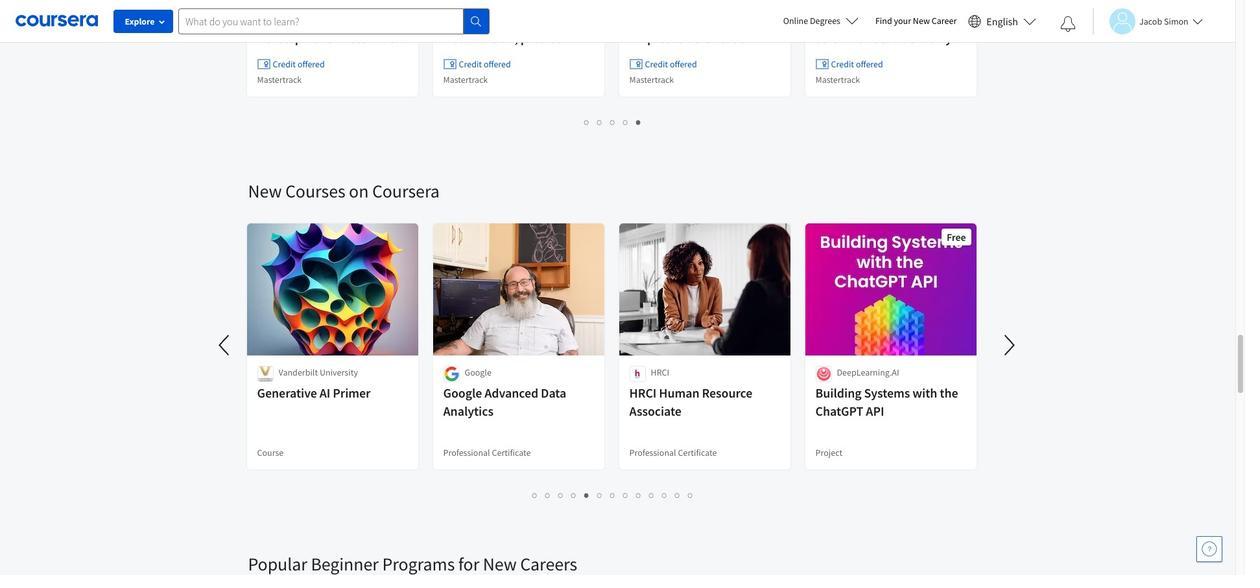 Task type: locate. For each thing, give the bounding box(es) containing it.
1 vertical spatial new
[[248, 180, 282, 203]]

certificate up the 13
[[678, 447, 717, 459]]

0 vertical spatial 4 button
[[619, 115, 632, 130]]

1 horizontal spatial 1
[[584, 116, 589, 128]]

3 mastertrack from the left
[[629, 74, 674, 86]]

your
[[894, 15, 911, 27]]

0 vertical spatial mastertrack®
[[334, 30, 407, 46]]

5 for 4 button related to left the 2 button
[[584, 490, 589, 502]]

1 vertical spatial list
[[248, 488, 978, 503]]

0 horizontal spatial new
[[248, 180, 282, 203]]

3 offered from the left
[[670, 58, 697, 70]]

1 for left the 2 button
[[532, 490, 538, 502]]

2
[[597, 116, 602, 128], [545, 490, 551, 502]]

certificate
[[257, 48, 314, 64], [492, 447, 531, 459], [678, 447, 717, 459]]

4 credit from the left
[[831, 58, 854, 70]]

1 horizontal spatial 2 button
[[593, 115, 606, 130]]

certificado down administración
[[686, 30, 747, 46]]

professional certificate for analytics
[[443, 447, 531, 459]]

1 mastertrack from the left
[[257, 74, 302, 86]]

2 list from the top
[[248, 488, 978, 503]]

credit offered for mastertrack®
[[645, 58, 697, 70]]

4 button for the 2 button to the top
[[619, 115, 632, 130]]

courses
[[285, 180, 345, 203]]

1 button
[[580, 115, 593, 130], [529, 488, 541, 503]]

de right administración
[[716, 12, 729, 28]]

11 button
[[658, 488, 673, 503]]

mastertrack
[[257, 74, 302, 86], [443, 74, 488, 86], [629, 74, 674, 86], [815, 74, 860, 86]]

0 horizontal spatial 1
[[532, 490, 538, 502]]

mastertrack® inside principios de ingeniería de software automatizada y ágil certificado mastertrack®
[[815, 66, 888, 82]]

certificate for google advanced data analytics
[[492, 447, 531, 459]]

1 horizontal spatial 5 button
[[632, 115, 645, 130]]

0 vertical spatial list
[[248, 115, 978, 130]]

google right google icon
[[465, 367, 491, 379]]

1 vertical spatial certificado
[[838, 48, 899, 64]]

with
[[913, 385, 937, 401]]

1 vertical spatial 3
[[558, 490, 564, 502]]

hrci
[[651, 367, 669, 379], [629, 385, 657, 401]]

explore button
[[113, 10, 173, 33]]

1 vertical spatial 2 button
[[541, 488, 554, 503]]

0 horizontal spatial certificado
[[686, 30, 747, 46]]

1 horizontal spatial 1 button
[[580, 115, 593, 130]]

certificado inside administración de empresas certificado mastertrack®
[[686, 30, 747, 46]]

deeplearning.ai image
[[815, 366, 832, 383]]

5 button for the 2 button to the top 4 button
[[632, 115, 645, 130]]

5 button
[[632, 115, 645, 130], [580, 488, 593, 503]]

hrci right hrci image
[[651, 367, 669, 379]]

universidad de palermo image
[[629, 0, 646, 9]]

1 inside new courses on coursera carousel element
[[532, 490, 538, 502]]

4 inside new courses on coursera carousel element
[[571, 490, 577, 502]]

help center image
[[1202, 542, 1217, 558]]

1 universidad de los andes image from the left
[[443, 0, 459, 9]]

6 button
[[593, 488, 606, 503]]

3 credit offered from the left
[[645, 58, 697, 70]]

certificado
[[686, 30, 747, 46], [838, 48, 899, 64]]

1 vertical spatial mastertrack®
[[629, 48, 702, 64]]

professional certificate up 10 11 12 13
[[629, 447, 717, 459]]

certificate down development
[[257, 48, 314, 64]]

2 offered from the left
[[484, 58, 511, 70]]

hrci down hrci image
[[629, 385, 657, 401]]

1 horizontal spatial mastertrack®
[[629, 48, 702, 64]]

universidad de los andes image
[[443, 0, 459, 9], [815, 0, 832, 9]]

de up 'y'
[[947, 12, 961, 28]]

1 offered from the left
[[298, 58, 325, 70]]

0 horizontal spatial 5 button
[[580, 488, 593, 503]]

0 horizontal spatial 1 button
[[529, 488, 541, 503]]

1 horizontal spatial 4
[[623, 116, 628, 128]]

building systems with the chatgpt api
[[815, 385, 958, 420]]

certificado inside principios de ingeniería de software automatizada y ágil certificado mastertrack®
[[838, 48, 899, 64]]

2 professional certificate from the left
[[629, 447, 717, 459]]

automatizada
[[866, 30, 943, 46]]

5
[[636, 116, 641, 128], [584, 490, 589, 502]]

new
[[913, 15, 930, 27], [248, 180, 282, 203]]

11
[[662, 490, 673, 502]]

1 professional certificate from the left
[[443, 447, 531, 459]]

jacob simon button
[[1093, 8, 1203, 34]]

1 horizontal spatial certificado
[[838, 48, 899, 64]]

credit for mastertrack®
[[645, 58, 668, 70]]

offered for certificate
[[298, 58, 325, 70]]

4 for 4 button related to left the 2 button
[[571, 490, 577, 502]]

5 inside new courses on coursera carousel element
[[584, 490, 589, 502]]

professional down analytics
[[443, 447, 490, 459]]

online degrees
[[783, 15, 840, 27]]

4 credit offered from the left
[[831, 58, 883, 70]]

y
[[945, 30, 952, 46]]

3 button
[[606, 115, 619, 130], [554, 488, 567, 503]]

1 for the 2 button to the top
[[584, 116, 589, 128]]

0 horizontal spatial professional
[[443, 447, 490, 459]]

0 horizontal spatial 5
[[584, 490, 589, 502]]

professional for google advanced data analytics
[[443, 447, 490, 459]]

4 button
[[619, 115, 632, 130], [567, 488, 580, 503]]

2 horizontal spatial certificate
[[678, 447, 717, 459]]

2 inside new courses on coursera carousel element
[[545, 490, 551, 502]]

de for principios
[[873, 12, 887, 28]]

coursera
[[372, 180, 440, 203]]

0 horizontal spatial mastertrack®
[[334, 30, 407, 46]]

0 horizontal spatial certificate
[[257, 48, 314, 64]]

1 credit offered from the left
[[273, 58, 325, 70]]

mastertrack® down and
[[334, 30, 407, 46]]

explore
[[125, 16, 155, 27]]

1 vertical spatial hrci
[[629, 385, 657, 401]]

0 horizontal spatial 4 button
[[567, 488, 580, 503]]

university
[[320, 367, 358, 379]]

0 vertical spatial google
[[465, 367, 491, 379]]

mastertrack®
[[334, 30, 407, 46], [629, 48, 702, 64], [815, 66, 888, 82]]

mastertrack for principios de ingeniería de software automatizada y ágil certificado mastertrack®
[[815, 74, 860, 86]]

2 button
[[593, 115, 606, 130], [541, 488, 554, 503]]

0 vertical spatial certificado
[[686, 30, 747, 46]]

0 horizontal spatial 2
[[545, 490, 551, 502]]

2 mastertrack from the left
[[443, 74, 488, 86]]

4 for the 2 button to the top 4 button
[[623, 116, 628, 128]]

0 horizontal spatial 3
[[558, 490, 564, 502]]

0 vertical spatial 1 button
[[580, 115, 593, 130]]

google
[[465, 367, 491, 379], [443, 385, 482, 401]]

credit
[[273, 58, 296, 70], [459, 58, 482, 70], [645, 58, 668, 70], [831, 58, 854, 70]]

professional certificate down analytics
[[443, 447, 531, 459]]

0 horizontal spatial de
[[716, 12, 729, 28]]

course
[[257, 447, 284, 459]]

2 de from the left
[[873, 12, 887, 28]]

1 horizontal spatial 2
[[597, 116, 602, 128]]

new left courses
[[248, 180, 282, 203]]

free
[[947, 231, 966, 244]]

3 inside new courses on coursera carousel element
[[558, 490, 564, 502]]

1 vertical spatial 5
[[584, 490, 589, 502]]

8 button
[[619, 488, 632, 503]]

credit offered
[[273, 58, 325, 70], [459, 58, 511, 70], [645, 58, 697, 70], [831, 58, 883, 70]]

1 horizontal spatial 5
[[636, 116, 641, 128]]

1 horizontal spatial new
[[913, 15, 930, 27]]

online
[[783, 15, 808, 27]]

1 vertical spatial 5 button
[[580, 488, 593, 503]]

7 button
[[606, 488, 619, 503]]

10 11 12 13
[[649, 490, 698, 502]]

simon
[[1164, 15, 1189, 27]]

1 horizontal spatial 3 button
[[606, 115, 619, 130]]

new right the your
[[913, 15, 930, 27]]

1 horizontal spatial universidad de los andes image
[[815, 0, 832, 9]]

certificate inside "sustainability and development mastertrack® certificate"
[[257, 48, 314, 64]]

credit offered for software
[[831, 58, 883, 70]]

3 credit from the left
[[645, 58, 668, 70]]

professional down associate on the bottom right of the page
[[629, 447, 676, 459]]

0 vertical spatial 4
[[623, 116, 628, 128]]

1 vertical spatial 1
[[532, 490, 538, 502]]

google up analytics
[[443, 385, 482, 401]]

0 vertical spatial 3 button
[[606, 115, 619, 130]]

1 horizontal spatial certificate
[[492, 447, 531, 459]]

4 offered from the left
[[856, 58, 883, 70]]

1 vertical spatial 2
[[545, 490, 551, 502]]

find your new career link
[[869, 13, 963, 29]]

0 vertical spatial 5
[[636, 116, 641, 128]]

advanced
[[485, 385, 538, 401]]

2 horizontal spatial de
[[947, 12, 961, 28]]

1 professional from the left
[[443, 447, 490, 459]]

9
[[636, 490, 641, 502]]

2 professional from the left
[[629, 447, 676, 459]]

professional certificate
[[443, 447, 531, 459], [629, 447, 717, 459]]

4 mastertrack from the left
[[815, 74, 860, 86]]

1 horizontal spatial 3
[[610, 116, 615, 128]]

0 vertical spatial hrci
[[651, 367, 669, 379]]

0 horizontal spatial 4
[[571, 490, 577, 502]]

7
[[610, 490, 615, 502]]

12 button
[[671, 488, 685, 503]]

0 vertical spatial 1
[[584, 116, 589, 128]]

new courses on coursera carousel element
[[209, 141, 1025, 514]]

associate
[[629, 403, 681, 420]]

google inside google advanced data analytics
[[443, 385, 482, 401]]

1 credit from the left
[[273, 58, 296, 70]]

next slide image
[[994, 330, 1025, 361]]

1 vertical spatial 3 button
[[554, 488, 567, 503]]

4
[[623, 116, 628, 128], [571, 490, 577, 502]]

systems
[[864, 385, 910, 401]]

credit offered for certificate
[[273, 58, 325, 70]]

principios
[[815, 12, 871, 28]]

2 vertical spatial mastertrack®
[[815, 66, 888, 82]]

0 horizontal spatial professional certificate
[[443, 447, 531, 459]]

0 vertical spatial 2
[[597, 116, 602, 128]]

vanderbilt university image
[[257, 366, 273, 383]]

0 vertical spatial 5 button
[[632, 115, 645, 130]]

1 vertical spatial 4
[[571, 490, 577, 502]]

1
[[584, 116, 589, 128], [532, 490, 538, 502]]

hrci for hrci human resource associate
[[629, 385, 657, 401]]

1 vertical spatial 4 button
[[567, 488, 580, 503]]

1 horizontal spatial professional
[[629, 447, 676, 459]]

professional
[[443, 447, 490, 459], [629, 447, 676, 459]]

hrci human resource associate
[[629, 385, 752, 420]]

and
[[336, 12, 357, 28]]

2 horizontal spatial mastertrack®
[[815, 66, 888, 82]]

1 vertical spatial 1 button
[[529, 488, 541, 503]]

de inside administración de empresas certificado mastertrack®
[[716, 12, 729, 28]]

list
[[248, 115, 978, 130], [248, 488, 978, 503]]

1 horizontal spatial de
[[873, 12, 887, 28]]

0 vertical spatial new
[[913, 15, 930, 27]]

data
[[541, 385, 566, 401]]

sustainability and development mastertrack® certificate
[[257, 12, 407, 64]]

1 horizontal spatial 4 button
[[619, 115, 632, 130]]

certificate down google advanced data analytics
[[492, 447, 531, 459]]

mastertrack® down ágil
[[815, 66, 888, 82]]

offered for mastertrack®
[[670, 58, 697, 70]]

None search field
[[178, 8, 490, 34]]

certificado down software
[[838, 48, 899, 64]]

0 horizontal spatial 3 button
[[554, 488, 567, 503]]

1 vertical spatial google
[[443, 385, 482, 401]]

3
[[610, 116, 615, 128], [558, 490, 564, 502]]

0 vertical spatial 3
[[610, 116, 615, 128]]

hrci inside hrci human resource associate
[[629, 385, 657, 401]]

1 horizontal spatial professional certificate
[[629, 447, 717, 459]]

0 horizontal spatial universidad de los andes image
[[443, 0, 459, 9]]

1 de from the left
[[716, 12, 729, 28]]

offered
[[298, 58, 325, 70], [484, 58, 511, 70], [670, 58, 697, 70], [856, 58, 883, 70]]

10 button
[[645, 488, 660, 503]]

de
[[716, 12, 729, 28], [873, 12, 887, 28], [947, 12, 961, 28]]

de left the your
[[873, 12, 887, 28]]

5 button for 4 button related to left the 2 button
[[580, 488, 593, 503]]

mastertrack® inside administración de empresas certificado mastertrack®
[[629, 48, 702, 64]]

english button
[[963, 0, 1041, 42]]

mastertrack® down empresas
[[629, 48, 702, 64]]



Task type: vqa. For each thing, say whether or not it's contained in the screenshot.
Google Advanced Data Analytics
yes



Task type: describe. For each thing, give the bounding box(es) containing it.
hrci image
[[629, 366, 646, 383]]

1 list from the top
[[248, 115, 978, 130]]

the
[[940, 385, 958, 401]]

degrees
[[810, 15, 840, 27]]

project
[[815, 447, 842, 459]]

6
[[597, 490, 602, 502]]

2 universidad de los andes image from the left
[[815, 0, 832, 9]]

credit for certificate
[[273, 58, 296, 70]]

on
[[349, 180, 369, 203]]

mastertrack for administración de empresas certificado mastertrack®
[[629, 74, 674, 86]]

new courses on coursera
[[248, 180, 440, 203]]

10
[[649, 490, 660, 502]]

4 button for left the 2 button
[[567, 488, 580, 503]]

sustainability
[[257, 12, 333, 28]]

credit for software
[[831, 58, 854, 70]]

google advanced data analytics
[[443, 385, 566, 420]]

vanderbilt
[[279, 367, 318, 379]]

de for administración
[[716, 12, 729, 28]]

human
[[659, 385, 699, 401]]

google for google
[[465, 367, 491, 379]]

coursera image
[[16, 11, 98, 31]]

deeplearning.ai
[[837, 367, 899, 379]]

professional for hrci human resource associate
[[629, 447, 676, 459]]

resource
[[702, 385, 752, 401]]

university of michigan image
[[257, 0, 273, 9]]

generative ai primer
[[257, 385, 371, 401]]

empresas
[[629, 30, 683, 46]]

find your new career
[[875, 15, 957, 27]]

software
[[815, 30, 864, 46]]

ingeniería
[[889, 12, 945, 28]]

5 for the 2 button to the top 4 button
[[636, 116, 641, 128]]

primer
[[333, 385, 371, 401]]

online degrees button
[[773, 6, 869, 35]]

jacob
[[1139, 15, 1162, 27]]

9 button
[[632, 488, 645, 503]]

list inside new courses on coursera carousel element
[[248, 488, 978, 503]]

13 button
[[684, 488, 698, 503]]

vanderbilt university
[[279, 367, 358, 379]]

development
[[257, 30, 331, 46]]

previous slide image
[[209, 330, 240, 361]]

8
[[623, 490, 628, 502]]

api
[[866, 403, 884, 420]]

1 button for left the 2 button
[[529, 488, 541, 503]]

certificate for hrci human resource associate
[[678, 447, 717, 459]]

jacob simon
[[1139, 15, 1189, 27]]

analytics
[[443, 403, 493, 420]]

12
[[675, 490, 685, 502]]

english
[[987, 15, 1018, 28]]

3 de from the left
[[947, 12, 961, 28]]

building
[[815, 385, 862, 401]]

mastertrack for sustainability and development mastertrack® certificate
[[257, 74, 302, 86]]

career
[[932, 15, 957, 27]]

google image
[[443, 366, 459, 383]]

What do you want to learn? text field
[[178, 8, 464, 34]]

2 credit offered from the left
[[459, 58, 511, 70]]

3 button for left the 2 button
[[554, 488, 567, 503]]

show notifications image
[[1060, 16, 1076, 32]]

2 credit from the left
[[459, 58, 482, 70]]

mastertrack® inside "sustainability and development mastertrack® certificate"
[[334, 30, 407, 46]]

hrci for hrci
[[651, 367, 669, 379]]

ágil
[[815, 48, 836, 64]]

ai
[[320, 385, 330, 401]]

chatgpt
[[815, 403, 863, 420]]

administración
[[629, 12, 713, 28]]

offered for software
[[856, 58, 883, 70]]

3 for the 2 button to the top 4 button
[[610, 116, 615, 128]]

13
[[688, 490, 698, 502]]

administración de empresas certificado mastertrack®
[[629, 12, 747, 64]]

3 button for the 2 button to the top
[[606, 115, 619, 130]]

0 horizontal spatial 2 button
[[541, 488, 554, 503]]

generative
[[257, 385, 317, 401]]

professional certificate for associate
[[629, 447, 717, 459]]

google for google advanced data analytics
[[443, 385, 482, 401]]

principios de ingeniería de software automatizada y ágil certificado mastertrack®
[[815, 12, 961, 82]]

1 button for the 2 button to the top
[[580, 115, 593, 130]]

0 vertical spatial 2 button
[[593, 115, 606, 130]]

find
[[875, 15, 892, 27]]

3 for 4 button related to left the 2 button
[[558, 490, 564, 502]]



